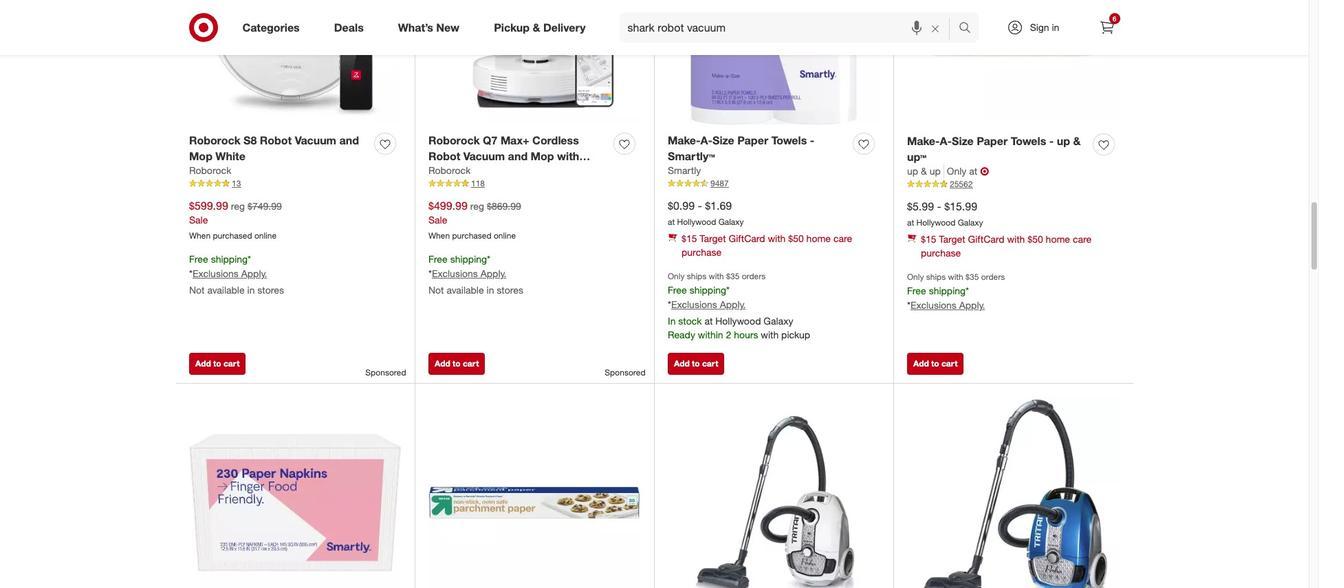 Task type: locate. For each thing, give the bounding box(es) containing it.
exclusions apply. button
[[193, 267, 267, 281], [432, 267, 506, 281], [671, 298, 746, 312], [911, 299, 985, 312]]

1 horizontal spatial $15
[[921, 233, 936, 245]]

roborock link down white
[[189, 164, 231, 178]]

1 horizontal spatial make-
[[907, 134, 940, 148]]

ships
[[687, 271, 707, 281], [926, 272, 946, 282]]

0 horizontal spatial care
[[834, 233, 852, 244]]

mop up pure
[[531, 149, 554, 163]]

ships for $5.99
[[926, 272, 946, 282]]

$0.99 - $1.69 at hollywood galaxy
[[668, 198, 744, 227]]

hollywood
[[677, 217, 716, 227], [917, 218, 956, 228], [716, 315, 761, 327]]

size up smartly™
[[713, 133, 734, 147]]

stock
[[678, 315, 702, 327]]

target
[[700, 233, 726, 244], [939, 233, 965, 245]]

2 reg from the left
[[470, 200, 484, 212]]

delivery
[[543, 20, 586, 34]]

0 horizontal spatial robot
[[260, 133, 292, 147]]

2 vertical spatial &
[[921, 165, 927, 177]]

and
[[339, 133, 359, 147], [508, 149, 528, 163]]

with up the within
[[709, 271, 724, 281]]

0 horizontal spatial size
[[713, 133, 734, 147]]

0 horizontal spatial not
[[189, 284, 205, 296]]

2 when from the left
[[429, 231, 450, 241]]

care
[[834, 233, 852, 244], [1073, 233, 1092, 245]]

cordless
[[532, 133, 579, 147]]

app-
[[552, 165, 578, 178]]

0 horizontal spatial and
[[339, 133, 359, 147]]

roborock
[[189, 133, 241, 147], [429, 133, 480, 147], [189, 165, 231, 176], [429, 165, 471, 176]]

4 to from the left
[[931, 358, 939, 368]]

1 vertical spatial robot
[[429, 149, 460, 163]]

when down $599.99
[[189, 231, 211, 241]]

online for $599.99
[[254, 231, 277, 241]]

0 horizontal spatial $50
[[788, 233, 804, 244]]

orders inside only ships with $35 orders free shipping * * exclusions apply. in stock at  hollywood galaxy ready within 2 hours with pickup
[[742, 271, 766, 281]]

when inside $499.99 reg $869.99 sale when purchased online
[[429, 231, 450, 241]]

size up up & up only at ¬
[[952, 134, 974, 148]]

target for $15.99
[[939, 233, 965, 245]]

hollywood up hours
[[716, 315, 761, 327]]

with inside only ships with $35 orders free shipping * * exclusions apply.
[[948, 272, 964, 282]]

0 vertical spatial robot
[[260, 133, 292, 147]]

0 horizontal spatial mop
[[189, 149, 212, 163]]

target down $5.99 - $15.99 at hollywood galaxy
[[939, 233, 965, 245]]

a- up up & up only at ¬
[[940, 134, 952, 148]]

and inside roborock q7 max+ cordless robot vacuum and mop with auto-empty dock pure app- controlled mopping
[[508, 149, 528, 163]]

towels inside make-a-size paper towels - up & up™
[[1011, 134, 1046, 148]]

size inside make-a-size paper towels - smartly™
[[713, 133, 734, 147]]

exclusions apply. button for $0.99 - $1.69
[[671, 298, 746, 312]]

reg down 118
[[470, 200, 484, 212]]

purchased inside $599.99 reg $749.99 sale when purchased online
[[213, 231, 252, 241]]

to for $599.99
[[213, 358, 221, 368]]

sale for $499.99
[[429, 214, 447, 226]]

1 horizontal spatial reg
[[470, 200, 484, 212]]

roborock up auto-
[[429, 133, 480, 147]]

roborock q7 max+ cordless robot vacuum and mop with auto-empty dock pure app-controlled mopping image
[[429, 0, 640, 125], [429, 0, 640, 125]]

up & up link
[[907, 165, 944, 178]]

purchased down $599.99
[[213, 231, 252, 241]]

3 add to cart button from the left
[[668, 353, 725, 375]]

-
[[810, 133, 815, 147], [1049, 134, 1054, 148], [698, 198, 702, 212], [937, 199, 941, 213]]

orders
[[742, 271, 766, 281], [981, 272, 1005, 282]]

vacuum down q7
[[464, 149, 505, 163]]

when for $499.99
[[429, 231, 450, 241]]

when down $499.99
[[429, 231, 450, 241]]

1 horizontal spatial when
[[429, 231, 450, 241]]

1 vertical spatial vacuum
[[464, 149, 505, 163]]

1 horizontal spatial giftcard
[[968, 233, 1005, 245]]

0 horizontal spatial a-
[[701, 133, 713, 147]]

2 add to cart button from the left
[[429, 353, 485, 375]]

0 horizontal spatial only
[[668, 271, 685, 281]]

1 add to cart from the left
[[195, 358, 240, 368]]

at up the within
[[705, 315, 713, 327]]

add to cart
[[195, 358, 240, 368], [435, 358, 479, 368], [674, 358, 718, 368], [913, 358, 958, 368]]

stores for $599.99
[[257, 284, 284, 296]]

$0.99
[[668, 198, 695, 212]]

$15 target giftcard with $50 home care purchase for $5.99 - $15.99
[[921, 233, 1092, 259]]

1 horizontal spatial a-
[[940, 134, 952, 148]]

with up app-
[[557, 149, 579, 163]]

only inside only ships with $35 orders free shipping * * exclusions apply. in stock at  hollywood galaxy ready within 2 hours with pickup
[[668, 271, 685, 281]]

reg inside $599.99 reg $749.99 sale when purchased online
[[231, 200, 245, 212]]

0 horizontal spatial available
[[207, 284, 245, 296]]

add to cart for $599.99
[[195, 358, 240, 368]]

only inside only ships with $35 orders free shipping * * exclusions apply.
[[907, 272, 924, 282]]

prolux tritan canister vacuum hepa sealed hard floor vacuum image
[[668, 397, 880, 588], [668, 397, 880, 588], [907, 397, 1120, 588], [907, 397, 1120, 588]]

reg for $599.99
[[231, 200, 245, 212]]

2 horizontal spatial galaxy
[[958, 218, 983, 228]]

2 add from the left
[[435, 358, 450, 368]]

2 not from the left
[[429, 284, 444, 296]]

2 free shipping * * exclusions apply. not available in stores from the left
[[429, 253, 523, 296]]

4 add to cart from the left
[[913, 358, 958, 368]]

up & up only at ¬
[[907, 165, 989, 178]]

2 mop from the left
[[531, 149, 554, 163]]

add to cart button for $599.99
[[189, 353, 246, 375]]

1 horizontal spatial paper
[[977, 134, 1008, 148]]

0 horizontal spatial free shipping * * exclusions apply. not available in stores
[[189, 253, 284, 296]]

free shipping * * exclusions apply. not available in stores down $599.99 reg $749.99 sale when purchased online
[[189, 253, 284, 296]]

roborock s8 robot vacuum and mop white link
[[189, 133, 369, 164]]

0 horizontal spatial up
[[907, 165, 918, 177]]

1 horizontal spatial purchased
[[452, 231, 492, 241]]

in
[[1052, 21, 1060, 33], [247, 284, 255, 296], [487, 284, 494, 296]]

paper inside make-a-size paper towels - up & up™
[[977, 134, 1008, 148]]

giftcard for $1.69
[[729, 233, 765, 244]]

add to cart button for $0.99 - $1.69
[[668, 353, 725, 375]]

galaxy for $5.99 - $15.99
[[958, 218, 983, 228]]

0 vertical spatial vacuum
[[295, 133, 336, 147]]

2 cart from the left
[[463, 358, 479, 368]]

2 horizontal spatial in
[[1052, 21, 1060, 33]]

3 cart from the left
[[702, 358, 718, 368]]

mop
[[189, 149, 212, 163], [531, 149, 554, 163]]

parchment paper roll - 50 sq ft - up & up™ image
[[429, 397, 640, 588], [429, 397, 640, 588]]

1 purchased from the left
[[213, 231, 252, 241]]

a- for make-a-size paper towels - smartly™
[[701, 133, 713, 147]]

$15 target giftcard with $50 home care purchase down $15.99
[[921, 233, 1092, 259]]

$35 for $15.99
[[966, 272, 979, 282]]

purchased down $499.99
[[452, 231, 492, 241]]

1 vertical spatial &
[[1073, 134, 1081, 148]]

to for $499.99
[[453, 358, 461, 368]]

2 sponsored from the left
[[605, 367, 646, 377]]

cart
[[224, 358, 240, 368], [463, 358, 479, 368], [702, 358, 718, 368], [942, 358, 958, 368]]

what's new link
[[386, 12, 477, 43]]

1 horizontal spatial stores
[[497, 284, 523, 296]]

& for up & up only at ¬
[[921, 165, 927, 177]]

1 add to cart button from the left
[[189, 353, 246, 375]]

paper for smartly™
[[738, 133, 768, 147]]

- up 9487 link
[[810, 133, 815, 147]]

ships up stock
[[687, 271, 707, 281]]

$15 down $0.99 - $1.69 at hollywood galaxy
[[682, 233, 697, 244]]

$15 for $5.99
[[921, 233, 936, 245]]

2 purchased from the left
[[452, 231, 492, 241]]

2 horizontal spatial up
[[1057, 134, 1070, 148]]

& inside make-a-size paper towels - up & up™
[[1073, 134, 1081, 148]]

orders for $1.69
[[742, 271, 766, 281]]

ships inside only ships with $35 orders free shipping * * exclusions apply.
[[926, 272, 946, 282]]

when for $599.99
[[189, 231, 211, 241]]

sponsored for roborock s8 robot vacuum and mop white
[[365, 367, 406, 377]]

roborock up white
[[189, 133, 241, 147]]

vacuum up "13" link
[[295, 133, 336, 147]]

1 reg from the left
[[231, 200, 245, 212]]

3 add to cart from the left
[[674, 358, 718, 368]]

1 horizontal spatial purchase
[[921, 247, 961, 259]]

0 horizontal spatial orders
[[742, 271, 766, 281]]

2
[[726, 329, 731, 341]]

0 horizontal spatial online
[[254, 231, 277, 241]]

available
[[207, 284, 245, 296], [447, 284, 484, 296]]

$15 target giftcard with $50 home care purchase down 9487 link
[[682, 233, 852, 258]]

1 horizontal spatial in
[[487, 284, 494, 296]]

1 horizontal spatial ships
[[926, 272, 946, 282]]

2 sale from the left
[[429, 214, 447, 226]]

paper up '¬' in the right top of the page
[[977, 134, 1008, 148]]

1 add from the left
[[195, 358, 211, 368]]

$35
[[726, 271, 740, 281], [966, 272, 979, 282]]

sign
[[1030, 21, 1049, 33]]

make-a-size paper towels - up & up™ link
[[907, 133, 1087, 165]]

2 available from the left
[[447, 284, 484, 296]]

disposable paper napkins - 230ct - smartly™ image
[[189, 397, 401, 588], [189, 397, 401, 588]]

add
[[195, 358, 211, 368], [435, 358, 450, 368], [674, 358, 690, 368], [913, 358, 929, 368]]

to for $5.99 - $15.99
[[931, 358, 939, 368]]

1 horizontal spatial vacuum
[[464, 149, 505, 163]]

0 horizontal spatial make-
[[668, 133, 701, 147]]

$5.99
[[907, 199, 934, 213]]

118 link
[[429, 178, 640, 190]]

&
[[533, 20, 540, 34], [1073, 134, 1081, 148], [921, 165, 927, 177]]

0 horizontal spatial stores
[[257, 284, 284, 296]]

1 horizontal spatial home
[[1046, 233, 1070, 245]]

search
[[952, 22, 985, 35]]

0 horizontal spatial reg
[[231, 200, 245, 212]]

1 horizontal spatial robot
[[429, 149, 460, 163]]

sale down $599.99
[[189, 214, 208, 226]]

2 stores from the left
[[497, 284, 523, 296]]

galaxy down $15.99
[[958, 218, 983, 228]]

make- inside make-a-size paper towels - smartly™
[[668, 133, 701, 147]]

make-
[[668, 133, 701, 147], [907, 134, 940, 148]]

what's new
[[398, 20, 460, 34]]

online down $869.99
[[494, 231, 516, 241]]

free shipping * * exclusions apply. not available in stores down $499.99 reg $869.99 sale when purchased online
[[429, 253, 523, 296]]

1 horizontal spatial available
[[447, 284, 484, 296]]

make- for make-a-size paper towels - smartly™
[[668, 133, 701, 147]]

roborock down white
[[189, 165, 231, 176]]

1 not from the left
[[189, 284, 205, 296]]

1 roborock link from the left
[[189, 164, 231, 178]]

hollywood down $5.99
[[917, 218, 956, 228]]

purchase down $5.99 - $15.99 at hollywood galaxy
[[921, 247, 961, 259]]

a-
[[701, 133, 713, 147], [940, 134, 952, 148]]

with down $5.99 - $15.99 at hollywood galaxy
[[948, 272, 964, 282]]

1 cart from the left
[[224, 358, 240, 368]]

hollywood inside $0.99 - $1.69 at hollywood galaxy
[[677, 217, 716, 227]]

make- for make-a-size paper towels - up & up™
[[907, 134, 940, 148]]

up up the 25562 link
[[1057, 134, 1070, 148]]

1 sale from the left
[[189, 214, 208, 226]]

make- up smartly™
[[668, 133, 701, 147]]

& inside up & up only at ¬
[[921, 165, 927, 177]]

sign in link
[[995, 12, 1081, 43]]

galaxy inside $0.99 - $1.69 at hollywood galaxy
[[719, 217, 744, 227]]

0 horizontal spatial roborock link
[[189, 164, 231, 178]]

online inside $599.99 reg $749.99 sale when purchased online
[[254, 231, 277, 241]]

paper up 9487 link
[[738, 133, 768, 147]]

make-a-size paper towels - up & up™ image
[[907, 0, 1120, 125], [907, 0, 1120, 125]]

roborock link
[[189, 164, 231, 178], [429, 164, 471, 178]]

0 horizontal spatial vacuum
[[295, 133, 336, 147]]

0 horizontal spatial $15
[[682, 233, 697, 244]]

up down up™
[[907, 165, 918, 177]]

ships down $5.99 - $15.99 at hollywood galaxy
[[926, 272, 946, 282]]

add for $0.99 - $1.69
[[674, 358, 690, 368]]

0 horizontal spatial ships
[[687, 271, 707, 281]]

towels inside make-a-size paper towels - smartly™
[[772, 133, 807, 147]]

a- up smartly™
[[701, 133, 713, 147]]

0 horizontal spatial galaxy
[[719, 217, 744, 227]]

sale inside $599.99 reg $749.99 sale when purchased online
[[189, 214, 208, 226]]

purchase down $0.99 - $1.69 at hollywood galaxy
[[682, 246, 722, 258]]

13 link
[[189, 178, 401, 190]]

purchase for $1.69
[[682, 246, 722, 258]]

target for $1.69
[[700, 233, 726, 244]]

1 horizontal spatial only
[[907, 272, 924, 282]]

1 when from the left
[[189, 231, 211, 241]]

within
[[698, 329, 723, 341]]

sale
[[189, 214, 208, 226], [429, 214, 447, 226]]

reg
[[231, 200, 245, 212], [470, 200, 484, 212]]

$499.99 reg $869.99 sale when purchased online
[[429, 198, 521, 241]]

1 vertical spatial and
[[508, 149, 528, 163]]

1 available from the left
[[207, 284, 245, 296]]

1 horizontal spatial care
[[1073, 233, 1092, 245]]

purchased for $599.99
[[213, 231, 252, 241]]

galaxy inside $5.99 - $15.99 at hollywood galaxy
[[958, 218, 983, 228]]

hollywood inside $5.99 - $15.99 at hollywood galaxy
[[917, 218, 956, 228]]

free shipping * * exclusions apply. not available in stores for $499.99
[[429, 253, 523, 296]]

- up the 25562 link
[[1049, 134, 1054, 148]]

online inside $499.99 reg $869.99 sale when purchased online
[[494, 231, 516, 241]]

in
[[668, 315, 676, 327]]

galaxy for $0.99 - $1.69
[[719, 217, 744, 227]]

giftcard
[[729, 233, 765, 244], [968, 233, 1005, 245]]

2 online from the left
[[494, 231, 516, 241]]

- right $5.99
[[937, 199, 941, 213]]

1 horizontal spatial galaxy
[[764, 315, 793, 327]]

1 horizontal spatial $50
[[1028, 233, 1043, 245]]

$35 inside only ships with $35 orders free shipping * * exclusions apply. in stock at  hollywood galaxy ready within 2 hours with pickup
[[726, 271, 740, 281]]

4 add from the left
[[913, 358, 929, 368]]

at inside $0.99 - $1.69 at hollywood galaxy
[[668, 217, 675, 227]]

hollywood for $5.99
[[917, 218, 956, 228]]

home
[[807, 233, 831, 244], [1046, 233, 1070, 245]]

apply. inside only ships with $35 orders free shipping * * exclusions apply.
[[959, 299, 985, 311]]

2 horizontal spatial &
[[1073, 134, 1081, 148]]

1 free shipping * * exclusions apply. not available in stores from the left
[[189, 253, 284, 296]]

1 mop from the left
[[189, 149, 212, 163]]

with inside roborock q7 max+ cordless robot vacuum and mop with auto-empty dock pure app- controlled mopping
[[557, 149, 579, 163]]

2 to from the left
[[453, 358, 461, 368]]

1 horizontal spatial roborock link
[[429, 164, 471, 178]]

roborock up controlled
[[429, 165, 471, 176]]

roborock link for vacuum
[[429, 164, 471, 178]]

at
[[969, 165, 978, 177], [668, 217, 675, 227], [907, 218, 914, 228], [705, 315, 713, 327]]

0 horizontal spatial &
[[533, 20, 540, 34]]

1 horizontal spatial $15 target giftcard with $50 home care purchase
[[921, 233, 1092, 259]]

vacuum
[[295, 133, 336, 147], [464, 149, 505, 163]]

1 horizontal spatial up
[[930, 165, 941, 177]]

online down $749.99
[[254, 231, 277, 241]]

hollywood inside only ships with $35 orders free shipping * * exclusions apply. in stock at  hollywood galaxy ready within 2 hours with pickup
[[716, 315, 761, 327]]

2 add to cart from the left
[[435, 358, 479, 368]]

1 horizontal spatial mop
[[531, 149, 554, 163]]

roborock link up controlled
[[429, 164, 471, 178]]

q7
[[483, 133, 498, 147]]

- right the $0.99
[[698, 198, 702, 212]]

at down $5.99
[[907, 218, 914, 228]]

reg inside $499.99 reg $869.99 sale when purchased online
[[470, 200, 484, 212]]

2 roborock link from the left
[[429, 164, 471, 178]]

1 horizontal spatial free shipping * * exclusions apply. not available in stores
[[429, 253, 523, 296]]

4 cart from the left
[[942, 358, 958, 368]]

only inside up & up only at ¬
[[947, 165, 967, 177]]

0 horizontal spatial purchase
[[682, 246, 722, 258]]

at down the $0.99
[[668, 217, 675, 227]]

giftcard down $15.99
[[968, 233, 1005, 245]]

giftcard down $1.69
[[729, 233, 765, 244]]

0 horizontal spatial when
[[189, 231, 211, 241]]

not
[[189, 284, 205, 296], [429, 284, 444, 296]]

exclusions apply. button for $499.99
[[432, 267, 506, 281]]

ships inside only ships with $35 orders free shipping * * exclusions apply. in stock at  hollywood galaxy ready within 2 hours with pickup
[[687, 271, 707, 281]]

ships for $0.99
[[687, 271, 707, 281]]

1 horizontal spatial not
[[429, 284, 444, 296]]

4 add to cart button from the left
[[907, 353, 964, 375]]

3 to from the left
[[692, 358, 700, 368]]

0 horizontal spatial $15 target giftcard with $50 home care purchase
[[682, 233, 852, 258]]

orders for $15.99
[[981, 272, 1005, 282]]

online
[[254, 231, 277, 241], [494, 231, 516, 241]]

0 horizontal spatial home
[[807, 233, 831, 244]]

paper
[[738, 133, 768, 147], [977, 134, 1008, 148]]

1 horizontal spatial and
[[508, 149, 528, 163]]

roborock s8 robot vacuum and mop white image
[[189, 0, 401, 125], [189, 0, 401, 125]]

to for $0.99 - $1.69
[[692, 358, 700, 368]]

only for make-a-size paper towels - up & up™
[[907, 272, 924, 282]]

towels up the 25562 link
[[1011, 134, 1046, 148]]

dock
[[494, 165, 522, 178]]

galaxy down $1.69
[[719, 217, 744, 227]]

$15 down $5.99 - $15.99 at hollywood galaxy
[[921, 233, 936, 245]]

1 horizontal spatial orders
[[981, 272, 1005, 282]]

0 vertical spatial &
[[533, 20, 540, 34]]

- inside make-a-size paper towels - up & up™
[[1049, 134, 1054, 148]]

with down 9487 link
[[768, 233, 786, 244]]

paper inside make-a-size paper towels - smartly™
[[738, 133, 768, 147]]

$15
[[682, 233, 697, 244], [921, 233, 936, 245]]

purchase for $15.99
[[921, 247, 961, 259]]

1 to from the left
[[213, 358, 221, 368]]

- inside $0.99 - $1.69 at hollywood galaxy
[[698, 198, 702, 212]]

to
[[213, 358, 221, 368], [453, 358, 461, 368], [692, 358, 700, 368], [931, 358, 939, 368]]

0 horizontal spatial paper
[[738, 133, 768, 147]]

free shipping * * exclusions apply. not available in stores
[[189, 253, 284, 296], [429, 253, 523, 296]]

- inside $5.99 - $15.99 at hollywood galaxy
[[937, 199, 941, 213]]

0 horizontal spatial towels
[[772, 133, 807, 147]]

exclusions
[[193, 268, 239, 279], [432, 268, 478, 279], [671, 299, 717, 310], [911, 299, 957, 311]]

1 horizontal spatial online
[[494, 231, 516, 241]]

$1.69
[[705, 198, 732, 212]]

exclusions apply. button for $599.99
[[193, 267, 267, 281]]

free shipping * * exclusions apply. not available in stores for $599.99
[[189, 253, 284, 296]]

free
[[189, 253, 208, 265], [429, 253, 448, 265], [668, 284, 687, 296], [907, 285, 926, 297]]

add to cart button
[[189, 353, 246, 375], [429, 353, 485, 375], [668, 353, 725, 375], [907, 353, 964, 375]]

$50 for $15.99
[[1028, 233, 1043, 245]]

0 horizontal spatial target
[[700, 233, 726, 244]]

make- up up™
[[907, 134, 940, 148]]

when inside $599.99 reg $749.99 sale when purchased online
[[189, 231, 211, 241]]

robot right s8
[[260, 133, 292, 147]]

1 horizontal spatial &
[[921, 165, 927, 177]]

up up $5.99
[[930, 165, 941, 177]]

robot up auto-
[[429, 149, 460, 163]]

galaxy up "pickup"
[[764, 315, 793, 327]]

sale inside $499.99 reg $869.99 sale when purchased online
[[429, 214, 447, 226]]

$35 inside only ships with $35 orders free shipping * * exclusions apply.
[[966, 272, 979, 282]]

roborock inside roborock q7 max+ cordless robot vacuum and mop with auto-empty dock pure app- controlled mopping
[[429, 133, 480, 147]]

1 horizontal spatial sponsored
[[605, 367, 646, 377]]

$50
[[788, 233, 804, 244], [1028, 233, 1043, 245]]

target down $0.99 - $1.69 at hollywood galaxy
[[700, 233, 726, 244]]

0 horizontal spatial in
[[247, 284, 255, 296]]

categories link
[[231, 12, 317, 43]]

$50 down the 25562 link
[[1028, 233, 1043, 245]]

exclusions inside only ships with $35 orders free shipping * * exclusions apply.
[[911, 299, 957, 311]]

with right hours
[[761, 329, 779, 341]]

3 add from the left
[[674, 358, 690, 368]]

make- inside make-a-size paper towels - up & up™
[[907, 134, 940, 148]]

1 sponsored from the left
[[365, 367, 406, 377]]

1 horizontal spatial target
[[939, 233, 965, 245]]

purchased
[[213, 231, 252, 241], [452, 231, 492, 241]]

a- inside make-a-size paper towels - smartly™
[[701, 133, 713, 147]]

1 stores from the left
[[257, 284, 284, 296]]

towels up 9487 link
[[772, 133, 807, 147]]

reg down 13
[[231, 200, 245, 212]]

2 horizontal spatial only
[[947, 165, 967, 177]]

in for roborock q7 max+ cordless robot vacuum and mop with auto-empty dock pure app- controlled mopping
[[487, 284, 494, 296]]

1 horizontal spatial towels
[[1011, 134, 1046, 148]]

add to cart for $499.99
[[435, 358, 479, 368]]

add to cart button for $5.99 - $15.99
[[907, 353, 964, 375]]

1 horizontal spatial sale
[[429, 214, 447, 226]]

a- inside make-a-size paper towels - up & up™
[[940, 134, 952, 148]]

1 online from the left
[[254, 231, 277, 241]]

mop left white
[[189, 149, 212, 163]]

make-a-size paper towels - up & up™
[[907, 134, 1081, 163]]

$50 down 9487 link
[[788, 233, 804, 244]]

1 horizontal spatial $35
[[966, 272, 979, 282]]

0 horizontal spatial giftcard
[[729, 233, 765, 244]]

care for make-a-size paper towels - up & up™
[[1073, 233, 1092, 245]]

sponsored
[[365, 367, 406, 377], [605, 367, 646, 377]]

only
[[947, 165, 967, 177], [668, 271, 685, 281], [907, 272, 924, 282]]

0 horizontal spatial $35
[[726, 271, 740, 281]]

make-a-size paper towels - smartly™ image
[[668, 0, 880, 125], [668, 0, 880, 125]]

orders inside only ships with $35 orders free shipping * * exclusions apply.
[[981, 272, 1005, 282]]

at left '¬' in the right top of the page
[[969, 165, 978, 177]]

purchase
[[682, 246, 722, 258], [921, 247, 961, 259]]

roborock inside "roborock s8 robot vacuum and mop white"
[[189, 133, 241, 147]]

hollywood down the $0.99
[[677, 217, 716, 227]]

1 horizontal spatial size
[[952, 134, 974, 148]]

¬
[[980, 165, 989, 178]]

purchased inside $499.99 reg $869.99 sale when purchased online
[[452, 231, 492, 241]]

0 horizontal spatial purchased
[[213, 231, 252, 241]]

robot
[[260, 133, 292, 147], [429, 149, 460, 163]]

stores
[[257, 284, 284, 296], [497, 284, 523, 296]]

0 vertical spatial and
[[339, 133, 359, 147]]

0 horizontal spatial sale
[[189, 214, 208, 226]]

$15 target giftcard with $50 home care purchase
[[682, 233, 852, 258], [921, 233, 1092, 259]]

size inside make-a-size paper towels - up & up™
[[952, 134, 974, 148]]

0 horizontal spatial sponsored
[[365, 367, 406, 377]]

what's
[[398, 20, 433, 34]]

with down the 25562 link
[[1007, 233, 1025, 245]]

up
[[1057, 134, 1070, 148], [907, 165, 918, 177], [930, 165, 941, 177]]

sale down $499.99
[[429, 214, 447, 226]]

add for $599.99
[[195, 358, 211, 368]]



Task type: vqa. For each thing, say whether or not it's contained in the screenshot.
Pantothenate)
no



Task type: describe. For each thing, give the bounding box(es) containing it.
care for make-a-size paper towels - smartly™
[[834, 233, 852, 244]]

paper for up
[[977, 134, 1008, 148]]

$499.99
[[429, 198, 468, 212]]

giftcard for $15.99
[[968, 233, 1005, 245]]

$35 for $1.69
[[726, 271, 740, 281]]

- inside make-a-size paper towels - smartly™
[[810, 133, 815, 147]]

cart for $5.99 - $15.99
[[942, 358, 958, 368]]

$50 for $1.69
[[788, 233, 804, 244]]

towels for make-a-size paper towels - up & up™
[[1011, 134, 1046, 148]]

apply. inside only ships with $35 orders free shipping * * exclusions apply. in stock at  hollywood galaxy ready within 2 hours with pickup
[[720, 299, 746, 310]]

shipping inside only ships with $35 orders free shipping * * exclusions apply.
[[929, 285, 966, 297]]

add to cart for $0.99 - $1.69
[[674, 358, 718, 368]]

mop inside "roborock s8 robot vacuum and mop white"
[[189, 149, 212, 163]]

max+
[[501, 133, 529, 147]]

$599.99
[[189, 198, 228, 212]]

at inside up & up only at ¬
[[969, 165, 978, 177]]

pickup & delivery
[[494, 20, 586, 34]]

cart for $0.99 - $1.69
[[702, 358, 718, 368]]

search button
[[952, 12, 985, 45]]

available for $599.99
[[207, 284, 245, 296]]

at inside only ships with $35 orders free shipping * * exclusions apply. in stock at  hollywood galaxy ready within 2 hours with pickup
[[705, 315, 713, 327]]

roborock for mop's roborock link
[[189, 165, 231, 176]]

only for make-a-size paper towels - smartly™
[[668, 271, 685, 281]]

$15 target giftcard with $50 home care purchase for $0.99 - $1.69
[[682, 233, 852, 258]]

roborock s8 robot vacuum and mop white
[[189, 133, 359, 163]]

9487
[[711, 178, 729, 189]]

cart for $499.99
[[463, 358, 479, 368]]

only ships with $35 orders free shipping * * exclusions apply.
[[907, 272, 1005, 311]]

home for make-a-size paper towels - smartly™
[[807, 233, 831, 244]]

white
[[216, 149, 245, 163]]

$5.99 - $15.99 at hollywood galaxy
[[907, 199, 983, 228]]

up inside make-a-size paper towels - up & up™
[[1057, 134, 1070, 148]]

pickup & delivery link
[[482, 12, 603, 43]]

6
[[1113, 14, 1117, 23]]

pickup
[[494, 20, 530, 34]]

make-a-size paper towels - smartly™ link
[[668, 133, 847, 164]]

robot inside roborock q7 max+ cordless robot vacuum and mop with auto-empty dock pure app- controlled mopping
[[429, 149, 460, 163]]

vacuum inside "roborock s8 robot vacuum and mop white"
[[295, 133, 336, 147]]

add for $5.99 - $15.99
[[913, 358, 929, 368]]

mop inside roborock q7 max+ cordless robot vacuum and mop with auto-empty dock pure app- controlled mopping
[[531, 149, 554, 163]]

mopping
[[486, 180, 532, 194]]

ready
[[668, 329, 695, 341]]

size for make-a-size paper towels - up & up™
[[952, 134, 974, 148]]

s8
[[244, 133, 257, 147]]

25562
[[950, 179, 973, 189]]

not for $599.99
[[189, 284, 205, 296]]

home for make-a-size paper towels - up & up™
[[1046, 233, 1070, 245]]

9487 link
[[668, 178, 880, 190]]

stores for $499.99
[[497, 284, 523, 296]]

free inside only ships with $35 orders free shipping * * exclusions apply.
[[907, 285, 926, 297]]

deals link
[[322, 12, 381, 43]]

roborock for roborock q7 max+ cordless robot vacuum and mop with auto-empty dock pure app- controlled mopping
[[429, 133, 480, 147]]

pure
[[525, 165, 549, 178]]

only ships with $35 orders free shipping * * exclusions apply. in stock at  hollywood galaxy ready within 2 hours with pickup
[[668, 271, 810, 341]]

free inside only ships with $35 orders free shipping * * exclusions apply. in stock at  hollywood galaxy ready within 2 hours with pickup
[[668, 284, 687, 296]]

add for $499.99
[[435, 358, 450, 368]]

cart for $599.99
[[224, 358, 240, 368]]

deals
[[334, 20, 364, 34]]

add to cart button for $499.99
[[429, 353, 485, 375]]

& for pickup & delivery
[[533, 20, 540, 34]]

robot inside "roborock s8 robot vacuum and mop white"
[[260, 133, 292, 147]]

purchased for $499.99
[[452, 231, 492, 241]]

25562 link
[[907, 178, 1120, 191]]

not for $499.99
[[429, 284, 444, 296]]

auto-
[[429, 165, 458, 178]]

add to cart for $5.99 - $15.99
[[913, 358, 958, 368]]

smartly
[[668, 165, 701, 176]]

$869.99
[[487, 200, 521, 212]]

shipping inside only ships with $35 orders free shipping * * exclusions apply. in stock at  hollywood galaxy ready within 2 hours with pickup
[[690, 284, 726, 296]]

roborock for roborock s8 robot vacuum and mop white
[[189, 133, 241, 147]]

empty
[[458, 165, 491, 178]]

at inside $5.99 - $15.99 at hollywood galaxy
[[907, 218, 914, 228]]

roborock q7 max+ cordless robot vacuum and mop with auto-empty dock pure app- controlled mopping
[[429, 133, 579, 194]]

sale for $599.99
[[189, 214, 208, 226]]

a- for make-a-size paper towels - up & up™
[[940, 134, 952, 148]]

up™
[[907, 150, 927, 163]]

sponsored for roborock q7 max+ cordless robot vacuum and mop with auto-empty dock pure app- controlled mopping
[[605, 367, 646, 377]]

available for $499.99
[[447, 284, 484, 296]]

controlled
[[429, 180, 483, 194]]

categories
[[242, 20, 300, 34]]

new
[[436, 20, 460, 34]]

smartly link
[[668, 164, 701, 178]]

reg for $499.99
[[470, 200, 484, 212]]

make-a-size paper towels - smartly™
[[668, 133, 815, 163]]

vacuum inside roborock q7 max+ cordless robot vacuum and mop with auto-empty dock pure app- controlled mopping
[[464, 149, 505, 163]]

size for make-a-size paper towels - smartly™
[[713, 133, 734, 147]]

$599.99 reg $749.99 sale when purchased online
[[189, 198, 282, 241]]

13
[[232, 178, 241, 189]]

towels for make-a-size paper towels - smartly™
[[772, 133, 807, 147]]

roborock for roborock link for vacuum
[[429, 165, 471, 176]]

exclusions inside only ships with $35 orders free shipping * * exclusions apply. in stock at  hollywood galaxy ready within 2 hours with pickup
[[671, 299, 717, 310]]

hours
[[734, 329, 758, 341]]

online for $499.99
[[494, 231, 516, 241]]

in for roborock s8 robot vacuum and mop white
[[247, 284, 255, 296]]

$15 for $0.99
[[682, 233, 697, 244]]

galaxy inside only ships with $35 orders free shipping * * exclusions apply. in stock at  hollywood galaxy ready within 2 hours with pickup
[[764, 315, 793, 327]]

118
[[471, 178, 485, 189]]

roborock link for mop
[[189, 164, 231, 178]]

smartly™
[[668, 149, 715, 163]]

pickup
[[781, 329, 810, 341]]

$749.99
[[248, 200, 282, 212]]

$15.99
[[945, 199, 977, 213]]

and inside "roborock s8 robot vacuum and mop white"
[[339, 133, 359, 147]]

sign in
[[1030, 21, 1060, 33]]

hollywood for $0.99
[[677, 217, 716, 227]]

What can we help you find? suggestions appear below search field
[[619, 12, 962, 43]]

roborock q7 max+ cordless robot vacuum and mop with auto-empty dock pure app- controlled mopping link
[[429, 133, 608, 194]]

6 link
[[1092, 12, 1122, 43]]



